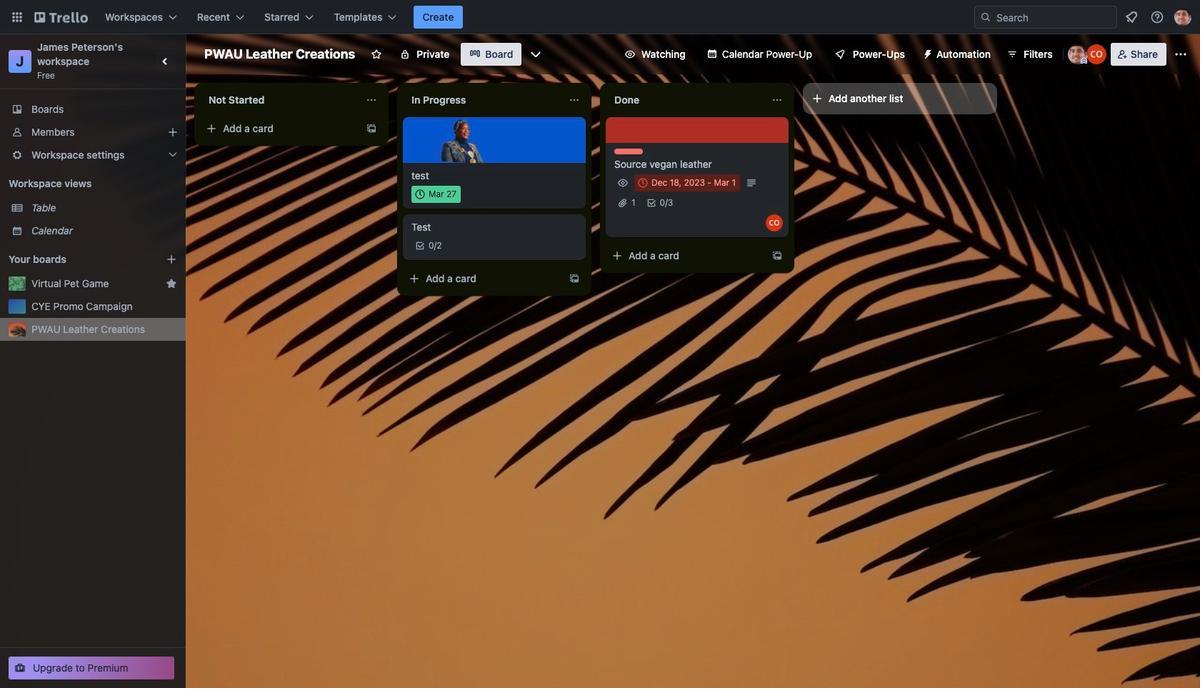 Task type: describe. For each thing, give the bounding box(es) containing it.
0 notifications image
[[1123, 9, 1140, 26]]

add board image
[[166, 254, 177, 265]]

james peterson (jamespeterson93) image
[[1068, 44, 1088, 64]]

starred icon image
[[166, 278, 177, 289]]

customize views image
[[529, 47, 543, 61]]

show menu image
[[1174, 47, 1188, 61]]

open information menu image
[[1150, 10, 1165, 24]]

Search field
[[975, 6, 1117, 29]]

Board name text field
[[197, 43, 362, 66]]

0 horizontal spatial create from template… image
[[366, 123, 377, 134]]

sm image
[[917, 43, 937, 63]]

james peterson (jamespeterson93) image
[[1175, 9, 1192, 26]]

this member is an admin of this board. image
[[1081, 58, 1087, 64]]

1 vertical spatial create from template… image
[[772, 250, 783, 261]]



Task type: vqa. For each thing, say whether or not it's contained in the screenshot.
the bottom a
no



Task type: locate. For each thing, give the bounding box(es) containing it.
back to home image
[[34, 6, 88, 29]]

None text field
[[200, 89, 360, 111]]

create from template… image
[[569, 273, 580, 284]]

1 horizontal spatial christina overa (christinaovera) image
[[1087, 44, 1107, 64]]

search image
[[980, 11, 992, 23]]

None text field
[[403, 89, 563, 111], [606, 89, 766, 111], [403, 89, 563, 111], [606, 89, 766, 111]]

1 vertical spatial christina overa (christinaovera) image
[[766, 214, 783, 231]]

primary element
[[0, 0, 1200, 34]]

workspace navigation collapse icon image
[[156, 51, 176, 71]]

your boards with 3 items element
[[9, 251, 144, 268]]

None checkbox
[[634, 174, 740, 191], [412, 186, 461, 203], [634, 174, 740, 191], [412, 186, 461, 203]]

create from template… image
[[366, 123, 377, 134], [772, 250, 783, 261]]

christina overa (christinaovera) image
[[1087, 44, 1107, 64], [766, 214, 783, 231]]

1 horizontal spatial create from template… image
[[772, 250, 783, 261]]

star or unstar board image
[[371, 49, 382, 60]]

0 horizontal spatial christina overa (christinaovera) image
[[766, 214, 783, 231]]

https://media2.giphy.com/media/vhqa3tryiebmkd5qih/100w.gif?cid=ad960664tuux3ictzc2l4kkstlpkpgfee3kg7e05hcw8694d&ep=v1_stickers_search&rid=100w.gif&ct=s image
[[440, 116, 489, 164]]

0 vertical spatial christina overa (christinaovera) image
[[1087, 44, 1107, 64]]

0 vertical spatial create from template… image
[[366, 123, 377, 134]]

color: bold red, title: "sourcing" element
[[614, 149, 643, 154]]



